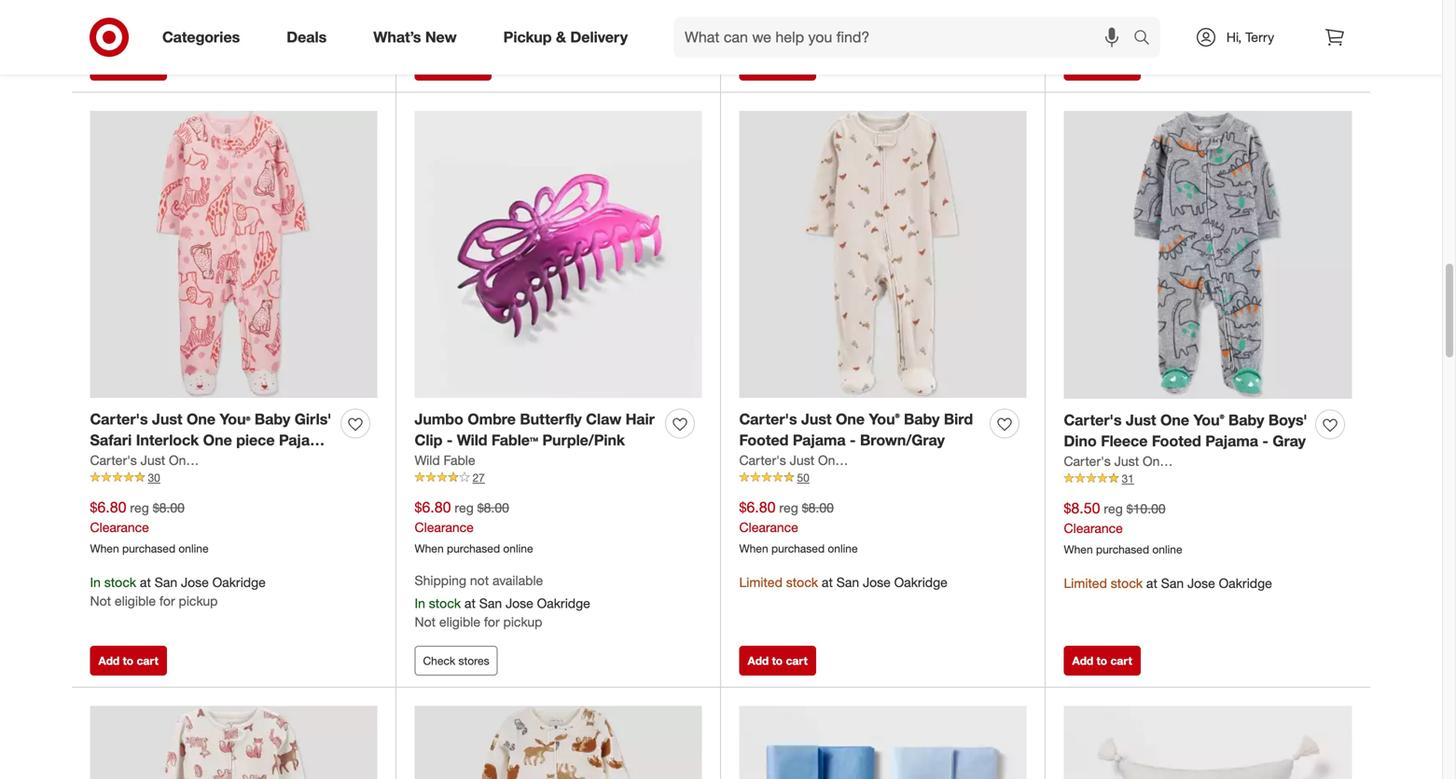 Task type: vqa. For each thing, say whether or not it's contained in the screenshot.
Love image
no



Task type: describe. For each thing, give the bounding box(es) containing it.
$8.50
[[1064, 500, 1100, 518]]

limited stock at  san jose oakridge for $6.80
[[739, 574, 948, 591]]

you for footed
[[1171, 453, 1192, 470]]

not inside shipping not available in stock at  san jose oakridge not eligible for pickup
[[415, 614, 436, 631]]

carter's just one you®️ baby boys' dino fleece footed pajama - gray link
[[1064, 410, 1308, 452]]

one inside carter's just one you®️ baby bird footed pajama - brown/gray
[[836, 410, 865, 428]]

girls'
[[295, 410, 331, 428]]

you®️ for pajama
[[1194, 411, 1224, 429]]

bird
[[944, 410, 973, 428]]

oakridge inside shipping not available in stock at  san jose oakridge not eligible for pickup
[[537, 596, 590, 612]]

wild inside jumbo ombre butterfly claw hair clip - wild fable™ purple/pink
[[457, 432, 487, 450]]

just inside carter's just one you®️ baby bird footed pajama - brown/gray
[[801, 410, 832, 428]]

hi, terry
[[1227, 29, 1274, 45]]

* exclusions apply.
[[739, 19, 845, 35]]

baby for piece
[[255, 410, 290, 428]]

one down carter's just one you®️ baby bird footed pajama - brown/gray
[[818, 452, 842, 469]]

$6.80 reg $8.00 clearance when purchased online for wild
[[415, 499, 533, 556]]

27 link
[[415, 470, 702, 487]]

footed inside carter's just one you®️ baby bird footed pajama - brown/gray
[[739, 432, 789, 450]]

limited for $8.50
[[1064, 575, 1107, 592]]

purchased for fleece
[[1096, 543, 1149, 557]]

boys'
[[1268, 411, 1307, 429]]

$8.00 for wild
[[477, 500, 509, 516]]

one down you®
[[203, 432, 232, 450]]

shipping
[[415, 573, 466, 589]]

when for carter's just one you® baby girls' safari interlock one piece pajama - pink
[[90, 542, 119, 556]]

50
[[797, 471, 810, 485]]

$8.00 for pajama
[[802, 500, 834, 516]]

wild fable link
[[415, 452, 475, 470]]

apply.
[[810, 19, 845, 35]]

stock inside the in stock at  san jose oakridge not eligible for pickup
[[104, 574, 136, 591]]

gray
[[1273, 433, 1306, 451]]

- inside carter's just one you®️ baby bird footed pajama - brown/gray
[[850, 432, 856, 450]]

when for carter's just one you®️ baby bird footed pajama - brown/gray
[[739, 542, 768, 556]]

san inside the in stock at  san jose oakridge not eligible for pickup
[[155, 574, 177, 591]]

$6.80 reg $8.00 clearance when purchased online for interlock
[[90, 499, 209, 556]]

check stores button
[[415, 647, 498, 676]]

purple/pink
[[542, 432, 625, 450]]

deals link
[[271, 17, 350, 58]]

one left you®
[[187, 410, 216, 428]]

31
[[1122, 472, 1134, 486]]

you for -
[[846, 452, 867, 469]]

check stores
[[423, 655, 489, 669]]

1 vertical spatial wild
[[415, 452, 440, 469]]

carter's just one you®️ baby bird footed pajama - brown/gray link
[[739, 409, 983, 452]]

- inside carter's just one you®️ baby boys' dino fleece footed pajama - gray
[[1262, 433, 1268, 451]]

check
[[423, 655, 455, 669]]

brown/gray
[[860, 432, 945, 450]]

oakridge inside the in stock at  san jose oakridge not eligible for pickup
[[212, 574, 266, 591]]

clearance for -
[[415, 520, 474, 536]]

terry
[[1245, 29, 1274, 45]]

hi,
[[1227, 29, 1242, 45]]

pajama inside carter's just one you®️ baby bird footed pajama - brown/gray
[[793, 432, 846, 450]]

purchased for wild
[[447, 542, 500, 556]]

when for carter's just one you®️ baby boys' dino fleece footed pajama - gray
[[1064, 543, 1093, 557]]

exclusions
[[744, 19, 806, 35]]

reg for pajama
[[779, 500, 798, 516]]

claw
[[586, 410, 621, 428]]

carter's inside carter's just one you®️ baby bird footed pajama - brown/gray
[[739, 410, 797, 428]]

when for jumbo ombre butterfly claw hair clip - wild fable™ purple/pink
[[415, 542, 444, 556]]

$6.80 for jumbo ombre butterfly claw hair clip - wild fable™ purple/pink
[[415, 499, 451, 517]]

not inside the in stock at  san jose oakridge not eligible for pickup
[[90, 593, 111, 609]]

&
[[556, 28, 566, 46]]

fleece
[[1101, 433, 1148, 451]]

reg for fleece
[[1104, 501, 1123, 517]]

2 horizontal spatial stores
[[1156, 12, 1192, 28]]

what's new link
[[357, 17, 480, 58]]

online for one
[[179, 542, 209, 556]]

$6.80 for carter's just one you® baby girls' safari interlock one piece pajama - pink
[[90, 499, 126, 517]]

0 horizontal spatial stores
[[183, 11, 219, 27]]

carter's inside carter's just one you® baby girls' safari interlock one piece pajama - pink
[[90, 410, 148, 428]]

jumbo ombre butterfly claw hair clip - wild fable™ purple/pink link
[[415, 409, 658, 452]]

$6.80 for carter's just one you®️ baby bird footed pajama - brown/gray
[[739, 499, 776, 517]]

carter's just one you for fleece
[[1064, 453, 1192, 470]]

limited stock at  san jose oakridge for $8.50
[[1064, 575, 1272, 592]]

for inside the in stock at  san jose oakridge not eligible for pickup
[[159, 593, 175, 609]]

27
[[472, 471, 485, 485]]

purchased for pajama
[[771, 542, 825, 556]]

eligible inside the in stock at  san jose oakridge not eligible for pickup
[[115, 593, 156, 609]]

at inside the in stock at  san jose oakridge not eligible for pickup
[[140, 574, 151, 591]]

one inside carter's just one you®️ baby boys' dino fleece footed pajama - gray
[[1160, 411, 1189, 429]]

fable™
[[492, 432, 538, 450]]

carter's just one you®️ baby boys' dino fleece footed pajama - gray
[[1064, 411, 1307, 451]]

safari
[[90, 432, 132, 450]]

dino
[[1064, 433, 1097, 451]]

available inside shipping not available in stock at  san jose oakridge not eligible for pickup
[[493, 573, 543, 589]]

you®️ for brown/gray
[[869, 410, 900, 428]]

baby for pajama
[[1228, 411, 1264, 429]]

san inside shipping not available in stock at  san jose oakridge not eligible for pickup
[[479, 596, 502, 612]]

50 link
[[739, 470, 1027, 487]]

what's
[[373, 28, 421, 46]]

interlock
[[136, 432, 199, 450]]

carter's inside carter's just one you®️ baby boys' dino fleece footed pajama - gray
[[1064, 411, 1122, 429]]

in stock at  san jose oakridge not eligible for pickup
[[90, 574, 266, 609]]

delivery
[[570, 28, 628, 46]]

purchased for interlock
[[122, 542, 175, 556]]

ombre
[[468, 410, 516, 428]]



Task type: locate. For each thing, give the bounding box(es) containing it.
baby left boys'
[[1228, 411, 1264, 429]]

available up the categories
[[115, 11, 165, 27]]

1 horizontal spatial pajama
[[793, 432, 846, 450]]

hair
[[626, 410, 655, 428]]

2 horizontal spatial $6.80
[[739, 499, 776, 517]]

carter's just one you® baby girls' safari interlock one piece pajama - pink
[[90, 410, 332, 471]]

clip
[[415, 432, 443, 450]]

stock inside shipping not available in stock at  san jose oakridge not eligible for pickup
[[429, 596, 461, 612]]

limited for $6.80
[[739, 574, 783, 591]]

carter's just one you®️ baby girls' wild footed pajama - cream image
[[90, 707, 377, 780], [90, 707, 377, 780]]

reg down 30
[[130, 500, 149, 516]]

exclusions apply. button
[[744, 18, 845, 36]]

0 horizontal spatial in
[[169, 11, 179, 27]]

pajama inside carter's just one you®️ baby boys' dino fleece footed pajama - gray
[[1205, 433, 1258, 451]]

you®️ up 31 link
[[1194, 411, 1224, 429]]

0 vertical spatial eligible
[[115, 593, 156, 609]]

$8.00 down 50
[[802, 500, 834, 516]]

2 horizontal spatial $6.80 reg $8.00 clearance when purchased online
[[739, 499, 858, 556]]

online for footed
[[1152, 543, 1182, 557]]

in up the categories
[[169, 11, 179, 27]]

piece
[[236, 432, 275, 450]]

$6.80 reg $8.00 clearance when purchased online down 27
[[415, 499, 533, 556]]

*
[[739, 19, 744, 35]]

carter's just one you up 50
[[739, 452, 867, 469]]

wild up the fable
[[457, 432, 487, 450]]

carter's just one you link up 50
[[739, 452, 867, 470]]

0 horizontal spatial footed
[[739, 432, 789, 450]]

0 vertical spatial in
[[90, 574, 101, 591]]

1 vertical spatial pickup
[[503, 614, 542, 631]]

one up 31 link
[[1160, 411, 1189, 429]]

just
[[152, 410, 182, 428], [801, 410, 832, 428], [1126, 411, 1156, 429], [141, 452, 165, 469], [790, 452, 814, 469], [1114, 453, 1139, 470]]

not available in stores
[[90, 11, 219, 27], [1064, 12, 1192, 28]]

carter's just one you®️ baby bird footed pajama - brown/gray image
[[739, 111, 1027, 398], [739, 111, 1027, 398]]

clearance inside $8.50 reg $10.00 clearance when purchased online
[[1064, 521, 1123, 537]]

cart
[[137, 59, 158, 73], [786, 59, 808, 73], [1110, 59, 1132, 73], [137, 655, 158, 669], [786, 655, 808, 669], [1110, 655, 1132, 669]]

0 horizontal spatial $6.80 reg $8.00 clearance when purchased online
[[90, 499, 209, 556]]

clearance for dino
[[1064, 521, 1123, 537]]

30 link
[[90, 470, 377, 487]]

purchased
[[122, 542, 175, 556], [447, 542, 500, 556], [771, 542, 825, 556], [1096, 543, 1149, 557]]

just inside carter's just one you® baby girls' safari interlock one piece pajama - pink
[[152, 410, 182, 428]]

carter's just one you® baby girls' safari interlock one piece pajama - pink link
[[90, 409, 333, 471]]

you®️ inside carter's just one you®️ baby bird footed pajama - brown/gray
[[869, 410, 900, 428]]

wild fable
[[415, 452, 475, 469]]

categories
[[162, 28, 240, 46]]

reg down 50
[[779, 500, 798, 516]]

available right not
[[493, 573, 543, 589]]

$6.80
[[90, 499, 126, 517], [415, 499, 451, 517], [739, 499, 776, 517]]

- left pink
[[90, 453, 96, 471]]

1 horizontal spatial wild
[[457, 432, 487, 450]]

carter's just one you® baby girls' safari interlock one piece pajama - pink image
[[90, 111, 377, 398], [90, 111, 377, 398]]

oakridge
[[212, 574, 266, 591], [894, 574, 948, 591], [1219, 575, 1272, 592], [537, 596, 590, 612]]

just inside carter's just one you®️ baby boys' dino fleece footed pajama - gray
[[1126, 411, 1156, 429]]

- inside carter's just one you® baby girls' safari interlock one piece pajama - pink
[[90, 453, 96, 471]]

purchased up the in stock at  san jose oakridge not eligible for pickup
[[122, 542, 175, 556]]

stock
[[104, 574, 136, 591], [786, 574, 818, 591], [1111, 575, 1143, 592], [429, 596, 461, 612]]

1 horizontal spatial baby
[[904, 410, 940, 428]]

categories link
[[146, 17, 263, 58]]

available
[[115, 11, 165, 27], [1088, 12, 1139, 28], [493, 573, 543, 589]]

0 horizontal spatial limited
[[739, 574, 783, 591]]

pickup & delivery link
[[488, 17, 651, 58]]

online for fable™
[[503, 542, 533, 556]]

3 $8.00 from the left
[[802, 500, 834, 516]]

0 horizontal spatial for
[[159, 593, 175, 609]]

jumbo
[[415, 410, 463, 428]]

reg for wild
[[455, 500, 474, 516]]

1 horizontal spatial in
[[1143, 12, 1153, 28]]

pink
[[100, 453, 131, 471]]

baby inside carter's just one you®️ baby boys' dino fleece footed pajama - gray
[[1228, 411, 1264, 429]]

one down interlock
[[169, 452, 193, 469]]

1 horizontal spatial carter's just one you
[[739, 452, 867, 469]]

online inside $8.50 reg $10.00 clearance when purchased online
[[1152, 543, 1182, 557]]

for inside shipping not available in stock at  san jose oakridge not eligible for pickup
[[484, 614, 500, 631]]

0 horizontal spatial in
[[90, 574, 101, 591]]

3 $6.80 reg $8.00 clearance when purchased online from the left
[[739, 499, 858, 556]]

in
[[169, 11, 179, 27], [1143, 12, 1153, 28]]

0 horizontal spatial carter's just one you link
[[90, 452, 218, 470]]

purchased inside $8.50 reg $10.00 clearance when purchased online
[[1096, 543, 1149, 557]]

pajama up 50
[[793, 432, 846, 450]]

- up wild fable
[[447, 432, 453, 450]]

carter's just one you link
[[90, 452, 218, 470], [739, 452, 867, 470], [1064, 452, 1192, 471]]

carter's just one you link up 31
[[1064, 452, 1192, 471]]

jumbo ombre butterfly claw hair clip - wild fable™ purple/pink image
[[415, 111, 702, 398], [415, 111, 702, 398]]

stores inside 'check stores' button
[[458, 655, 489, 669]]

3 $6.80 from the left
[[739, 499, 776, 517]]

pickup inside the in stock at  san jose oakridge not eligible for pickup
[[179, 593, 218, 609]]

stores up search
[[1156, 12, 1192, 28]]

reg inside $8.50 reg $10.00 clearance when purchased online
[[1104, 501, 1123, 517]]

jose inside the in stock at  san jose oakridge not eligible for pickup
[[181, 574, 209, 591]]

in up search
[[1143, 12, 1153, 28]]

0 horizontal spatial pickup
[[179, 593, 218, 609]]

footed inside carter's just one you®️ baby boys' dino fleece footed pajama - gray
[[1152, 433, 1201, 451]]

1 horizontal spatial limited stock at  san jose oakridge
[[1064, 575, 1272, 592]]

deals
[[287, 28, 327, 46]]

carter's just one you link for interlock
[[90, 452, 218, 470]]

- inside jumbo ombre butterfly claw hair clip - wild fable™ purple/pink
[[447, 432, 453, 450]]

1 horizontal spatial carter's just one you link
[[739, 452, 867, 470]]

- up 50 link
[[850, 432, 856, 450]]

0 horizontal spatial you
[[197, 452, 218, 469]]

pajama down girls'
[[279, 432, 332, 450]]

pajama inside carter's just one you® baby girls' safari interlock one piece pajama - pink
[[279, 432, 332, 450]]

you for one
[[197, 452, 218, 469]]

you®
[[220, 410, 250, 428]]

online
[[179, 542, 209, 556], [503, 542, 533, 556], [828, 542, 858, 556], [1152, 543, 1182, 557]]

at inside shipping not available in stock at  san jose oakridge not eligible for pickup
[[464, 596, 476, 612]]

1 horizontal spatial $6.80
[[415, 499, 451, 517]]

reg right $8.50
[[1104, 501, 1123, 517]]

1 vertical spatial eligible
[[439, 614, 480, 631]]

carter's just one you®️ baby boys' dino fleece footed pajama - gray image
[[1064, 111, 1352, 399], [1064, 111, 1352, 399]]

baby
[[255, 410, 290, 428], [904, 410, 940, 428], [1228, 411, 1264, 429]]

in inside the in stock at  san jose oakridge not eligible for pickup
[[90, 574, 101, 591]]

0 horizontal spatial wild
[[415, 452, 440, 469]]

31 link
[[1064, 471, 1352, 487]]

when
[[90, 542, 119, 556], [415, 542, 444, 556], [739, 542, 768, 556], [1064, 543, 1093, 557]]

limited stock at  san jose oakridge
[[739, 574, 948, 591], [1064, 575, 1272, 592]]

pickup & delivery
[[503, 28, 628, 46]]

clearance up the shipping
[[415, 520, 474, 536]]

0 horizontal spatial $6.80
[[90, 499, 126, 517]]

0 vertical spatial wild
[[457, 432, 487, 450]]

2 horizontal spatial carter's just one you link
[[1064, 452, 1192, 471]]

2 horizontal spatial $8.00
[[802, 500, 834, 516]]

1 horizontal spatial footed
[[1152, 433, 1201, 451]]

in
[[90, 574, 101, 591], [415, 596, 425, 612]]

0 horizontal spatial available
[[115, 11, 165, 27]]

18"x18" traditional tufted tree square deco pillow ivory/gold - threshold™ image
[[1064, 707, 1352, 780], [1064, 707, 1352, 780]]

wild down the 'clip'
[[415, 452, 440, 469]]

1 $8.00 from the left
[[153, 500, 185, 516]]

$8.00 down 30
[[153, 500, 185, 516]]

baby up "brown/gray"
[[904, 410, 940, 428]]

you®️
[[869, 410, 900, 428], [1194, 411, 1224, 429]]

add to cart
[[98, 59, 158, 73], [748, 59, 808, 73], [1072, 59, 1132, 73], [98, 655, 158, 669], [748, 655, 808, 669], [1072, 655, 1132, 669]]

purchased down the $10.00
[[1096, 543, 1149, 557]]

0 horizontal spatial pajama
[[279, 432, 332, 450]]

in inside shipping not available in stock at  san jose oakridge not eligible for pickup
[[415, 596, 425, 612]]

carter's just one you link up 30
[[90, 452, 218, 470]]

purchased up not
[[447, 542, 500, 556]]

jose
[[181, 574, 209, 591], [863, 574, 891, 591], [1187, 575, 1215, 592], [506, 596, 533, 612]]

jumbo ombre butterfly claw hair clip - wild fable™ purple/pink
[[415, 410, 655, 450]]

1 horizontal spatial in
[[415, 596, 425, 612]]

0 vertical spatial for
[[159, 593, 175, 609]]

you up 30 link
[[197, 452, 218, 469]]

new
[[425, 28, 457, 46]]

you down carter's just one you®️ baby bird footed pajama - brown/gray
[[846, 452, 867, 469]]

0 vertical spatial pickup
[[179, 593, 218, 609]]

carter's just one you up 31
[[1064, 453, 1192, 470]]

$10.00
[[1127, 501, 1166, 517]]

eligible inside shipping not available in stock at  san jose oakridge not eligible for pickup
[[439, 614, 480, 631]]

1 horizontal spatial not available in stores
[[1064, 12, 1192, 28]]

2 horizontal spatial carter's just one you
[[1064, 453, 1192, 470]]

at
[[140, 574, 151, 591], [822, 574, 833, 591], [1146, 575, 1157, 592], [464, 596, 476, 612]]

1 $6.80 reg $8.00 clearance when purchased online from the left
[[90, 499, 209, 556]]

reg
[[130, 500, 149, 516], [455, 500, 474, 516], [779, 500, 798, 516], [1104, 501, 1123, 517]]

butterfly
[[520, 410, 582, 428]]

clearance for footed
[[739, 520, 798, 536]]

stores right check
[[458, 655, 489, 669]]

carter's just one you
[[90, 452, 218, 469], [739, 452, 867, 469], [1064, 453, 1192, 470]]

$6.80 reg $8.00 clearance when purchased online for pajama
[[739, 499, 858, 556]]

shipping not available in stock at  san jose oakridge not eligible for pickup
[[415, 573, 590, 631]]

$8.00
[[153, 500, 185, 516], [477, 500, 509, 516], [802, 500, 834, 516]]

pickup
[[179, 593, 218, 609], [503, 614, 542, 631]]

$8.00 down 27
[[477, 500, 509, 516]]

2 $6.80 reg $8.00 clearance when purchased online from the left
[[415, 499, 533, 556]]

when inside $8.50 reg $10.00 clearance when purchased online
[[1064, 543, 1093, 557]]

purchased down 50
[[771, 542, 825, 556]]

$8.50 reg $10.00 clearance when purchased online
[[1064, 500, 1182, 557]]

one up "brown/gray"
[[836, 410, 865, 428]]

clearance down 50
[[739, 520, 798, 536]]

carter's just one you®️ baby bird footed pajama - brown/gray
[[739, 410, 973, 450]]

to
[[123, 59, 134, 73], [772, 59, 783, 73], [1097, 59, 1107, 73], [123, 655, 134, 669], [772, 655, 783, 669], [1097, 655, 1107, 669]]

0 horizontal spatial $8.00
[[153, 500, 185, 516]]

clearance for safari
[[90, 520, 149, 536]]

1 horizontal spatial limited
[[1064, 575, 1107, 592]]

clearance down $8.50
[[1064, 521, 1123, 537]]

1 horizontal spatial you®️
[[1194, 411, 1224, 429]]

for
[[159, 593, 175, 609], [484, 614, 500, 631]]

not
[[90, 11, 111, 27], [1064, 12, 1085, 28], [90, 593, 111, 609], [415, 614, 436, 631]]

1 horizontal spatial $8.00
[[477, 500, 509, 516]]

$6.80 reg $8.00 clearance when purchased online down 30
[[90, 499, 209, 556]]

2 $8.00 from the left
[[477, 500, 509, 516]]

0 horizontal spatial not available in stores
[[90, 11, 219, 27]]

not available in stores up the categories
[[90, 11, 219, 27]]

reg down 27
[[455, 500, 474, 516]]

reg for interlock
[[130, 500, 149, 516]]

What can we help you find? suggestions appear below search field
[[673, 17, 1138, 58]]

0 horizontal spatial carter's just one you
[[90, 452, 218, 469]]

not available in stores up search
[[1064, 12, 1192, 28]]

- left gray
[[1262, 433, 1268, 451]]

fable
[[444, 452, 475, 469]]

0 horizontal spatial baby
[[255, 410, 290, 428]]

stores up the categories
[[183, 11, 219, 27]]

footed
[[739, 432, 789, 450], [1152, 433, 1201, 451]]

online down 50 link
[[828, 542, 858, 556]]

carter's
[[90, 410, 148, 428], [739, 410, 797, 428], [1064, 411, 1122, 429], [90, 452, 137, 469], [739, 452, 786, 469], [1064, 453, 1111, 470]]

$6.80 reg $8.00 clearance when purchased online down 50
[[739, 499, 858, 556]]

8ct hanukkah tissue paper - spritz™ image
[[739, 707, 1027, 780], [739, 707, 1027, 780]]

1 $6.80 from the left
[[90, 499, 126, 517]]

$6.80 reg $8.00 clearance when purchased online
[[90, 499, 209, 556], [415, 499, 533, 556], [739, 499, 858, 556]]

pickup
[[503, 28, 552, 46]]

you®️ inside carter's just one you®️ baby boys' dino fleece footed pajama - gray
[[1194, 411, 1224, 429]]

2 horizontal spatial you
[[1171, 453, 1192, 470]]

baby inside carter's just one you®️ baby bird footed pajama - brown/gray
[[904, 410, 940, 428]]

what's new
[[373, 28, 457, 46]]

one down fleece
[[1143, 453, 1167, 470]]

pickup inside shipping not available in stock at  san jose oakridge not eligible for pickup
[[503, 614, 542, 631]]

1 horizontal spatial available
[[493, 573, 543, 589]]

carter's just one you for pajama
[[739, 452, 867, 469]]

2 horizontal spatial pajama
[[1205, 433, 1258, 451]]

0 horizontal spatial limited stock at  san jose oakridge
[[739, 574, 948, 591]]

1 horizontal spatial stores
[[458, 655, 489, 669]]

carter's just one you up 30
[[90, 452, 218, 469]]

30
[[148, 471, 160, 485]]

you
[[197, 452, 218, 469], [846, 452, 867, 469], [1171, 453, 1192, 470]]

1 horizontal spatial eligible
[[439, 614, 480, 631]]

jose inside shipping not available in stock at  san jose oakridge not eligible for pickup
[[506, 596, 533, 612]]

one
[[187, 410, 216, 428], [836, 410, 865, 428], [1160, 411, 1189, 429], [203, 432, 232, 450], [169, 452, 193, 469], [818, 452, 842, 469], [1143, 453, 1167, 470]]

carter's just one you®️ baby boys' wild footed pajama - brown/cream image
[[415, 707, 702, 780], [415, 707, 702, 780]]

pajama
[[279, 432, 332, 450], [793, 432, 846, 450], [1205, 433, 1258, 451]]

1 horizontal spatial pickup
[[503, 614, 542, 631]]

carter's just one you link for fleece
[[1064, 452, 1192, 471]]

stores
[[183, 11, 219, 27], [1156, 12, 1192, 28], [458, 655, 489, 669]]

online for -
[[828, 542, 858, 556]]

search button
[[1125, 17, 1170, 62]]

you down carter's just one you®️ baby boys' dino fleece footed pajama - gray link
[[1171, 453, 1192, 470]]

carter's just one you for interlock
[[90, 452, 218, 469]]

search
[[1125, 30, 1170, 48]]

add to cart button
[[90, 51, 167, 81], [739, 51, 816, 81], [1064, 51, 1141, 81], [90, 647, 167, 676], [739, 647, 816, 676], [1064, 647, 1141, 676]]

eligible
[[115, 593, 156, 609], [439, 614, 480, 631]]

available up search
[[1088, 12, 1139, 28]]

you®️ up "brown/gray"
[[869, 410, 900, 428]]

1 vertical spatial in
[[415, 596, 425, 612]]

baby for brown/gray
[[904, 410, 940, 428]]

limited
[[739, 574, 783, 591], [1064, 575, 1107, 592]]

0 horizontal spatial eligible
[[115, 593, 156, 609]]

san
[[155, 574, 177, 591], [836, 574, 859, 591], [1161, 575, 1184, 592], [479, 596, 502, 612]]

clearance
[[90, 520, 149, 536], [415, 520, 474, 536], [739, 520, 798, 536], [1064, 521, 1123, 537]]

0 horizontal spatial you®️
[[869, 410, 900, 428]]

online down the $10.00
[[1152, 543, 1182, 557]]

online up the in stock at  san jose oakridge not eligible for pickup
[[179, 542, 209, 556]]

$8.00 for interlock
[[153, 500, 185, 516]]

baby inside carter's just one you® baby girls' safari interlock one piece pajama - pink
[[255, 410, 290, 428]]

2 horizontal spatial available
[[1088, 12, 1139, 28]]

online up shipping not available in stock at  san jose oakridge not eligible for pickup
[[503, 542, 533, 556]]

1 horizontal spatial $6.80 reg $8.00 clearance when purchased online
[[415, 499, 533, 556]]

1 vertical spatial for
[[484, 614, 500, 631]]

wild
[[457, 432, 487, 450], [415, 452, 440, 469]]

1 horizontal spatial for
[[484, 614, 500, 631]]

baby up piece
[[255, 410, 290, 428]]

carter's just one you link for pajama
[[739, 452, 867, 470]]

not
[[470, 573, 489, 589]]

2 $6.80 from the left
[[415, 499, 451, 517]]

1 horizontal spatial you
[[846, 452, 867, 469]]

2 horizontal spatial baby
[[1228, 411, 1264, 429]]

clearance down 30
[[90, 520, 149, 536]]

pajama up 31 link
[[1205, 433, 1258, 451]]



